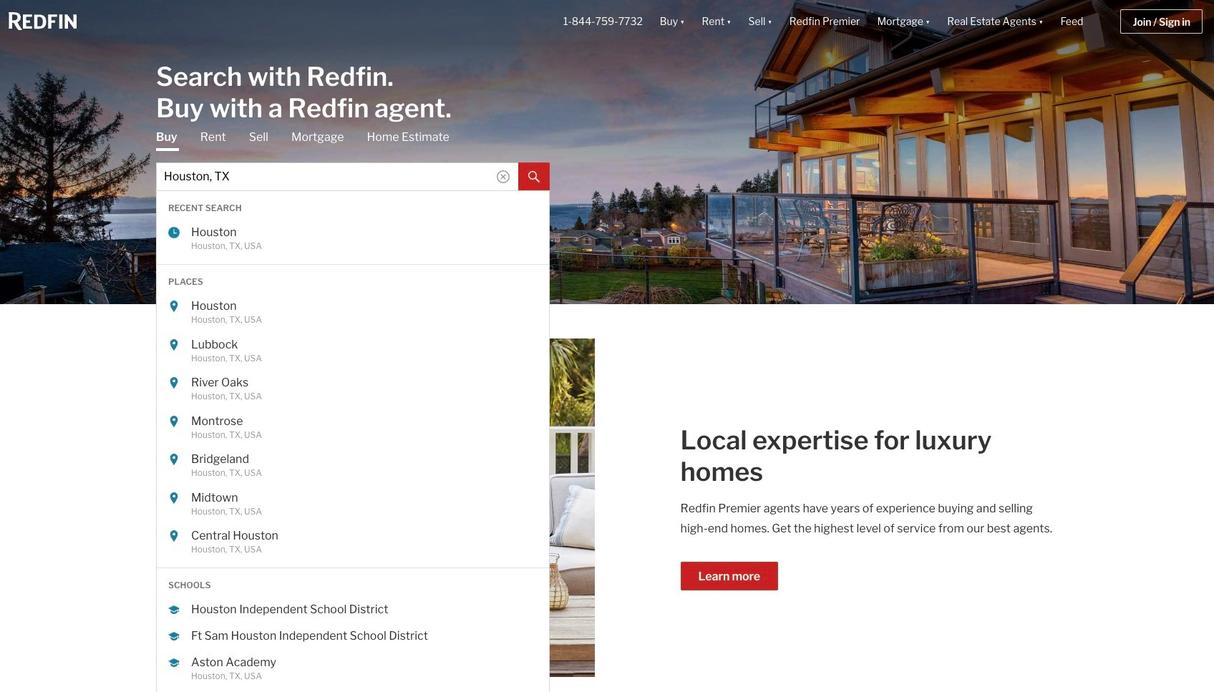 Task type: locate. For each thing, give the bounding box(es) containing it.
tab list
[[156, 129, 550, 692]]



Task type: vqa. For each thing, say whether or not it's contained in the screenshot.
submit search icon in the left of the page
yes



Task type: describe. For each thing, give the bounding box(es) containing it.
clear input button
[[497, 172, 510, 185]]

a woman showing a document for a backyard consultation. image
[[159, 339, 595, 677]]

submit search image
[[528, 171, 540, 183]]

City, Address, School, Agent, ZIP search field
[[156, 162, 518, 191]]

search input image
[[497, 170, 510, 183]]



